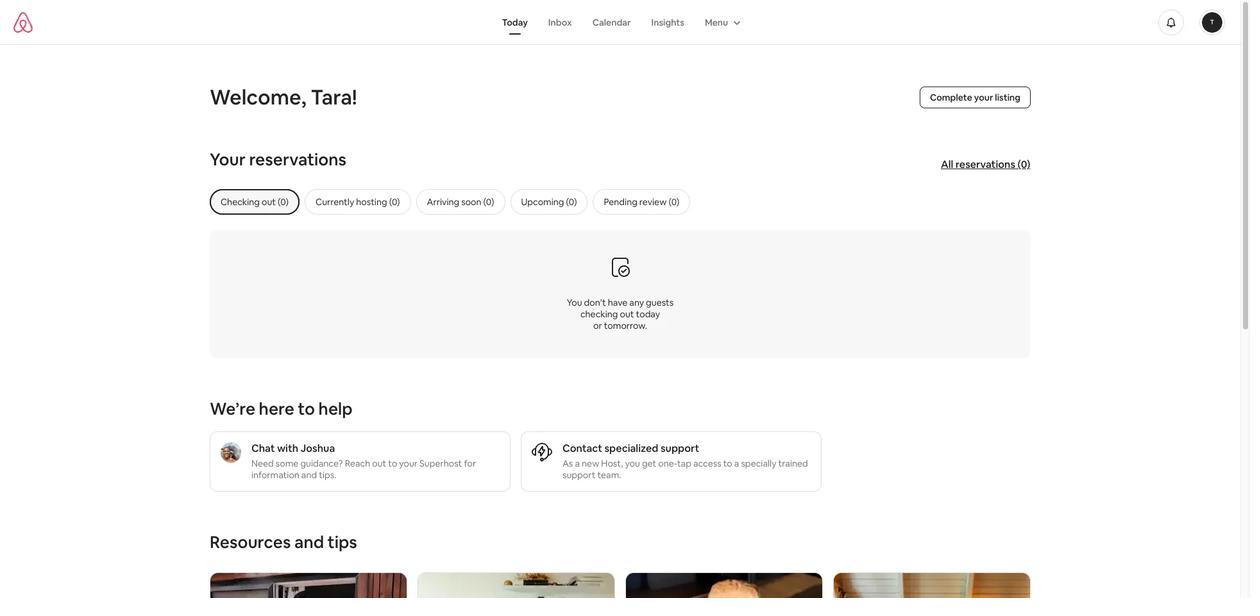Task type: vqa. For each thing, say whether or not it's contained in the screenshot.
As
yes



Task type: locate. For each thing, give the bounding box(es) containing it.
checking
[[580, 308, 618, 320]]

your
[[974, 92, 993, 103], [399, 458, 418, 469]]

guests
[[646, 297, 674, 308]]

out left the today
[[620, 308, 634, 320]]

with
[[277, 442, 298, 455]]

today link
[[492, 10, 538, 34]]

all reservations (0)
[[941, 157, 1031, 171]]

we're here to help
[[210, 398, 353, 420]]

you don't have any guests checking out today or tomorrow.
[[567, 297, 674, 331]]

insights link
[[641, 10, 695, 34]]

a left the specially
[[734, 458, 739, 469]]

currently
[[316, 196, 354, 208]]

0 vertical spatial (0)
[[1018, 157, 1031, 171]]

reservations for your
[[249, 149, 346, 171]]

and tips.
[[301, 469, 336, 481]]

you
[[625, 458, 640, 469]]

reservations right all
[[956, 157, 1016, 171]]

need
[[251, 458, 274, 469]]

access
[[693, 458, 721, 469]]

1 horizontal spatial (0)
[[1018, 157, 1031, 171]]

1 vertical spatial (0)
[[566, 196, 577, 208]]

upcoming (0)
[[521, 196, 577, 208]]

welcome, tara!
[[210, 84, 357, 110]]

specialized
[[604, 442, 658, 455]]

to right access
[[723, 458, 732, 469]]

menu
[[705, 16, 728, 28]]

0 horizontal spatial your
[[399, 458, 418, 469]]

all reservations (0) link
[[935, 152, 1037, 177]]

get
[[642, 458, 656, 469]]

1 vertical spatial your
[[399, 458, 418, 469]]

resources
[[210, 532, 291, 553]]

0 horizontal spatial (0)
[[566, 196, 577, 208]]

1 horizontal spatial out
[[620, 308, 634, 320]]

1 horizontal spatial to
[[388, 458, 397, 469]]

1 horizontal spatial reservations
[[956, 157, 1016, 171]]

1 vertical spatial out
[[372, 458, 386, 469]]

checking out (0)
[[221, 196, 289, 208]]

inbox
[[548, 16, 572, 28]]

tips
[[327, 532, 357, 553]]

to
[[298, 398, 315, 420], [388, 458, 397, 469], [723, 458, 732, 469]]

any
[[629, 297, 644, 308]]

your left listing
[[974, 92, 993, 103]]

out inside chat with joshua need some guidance? reach out to your superhost for information and tips.
[[372, 458, 386, 469]]

reservations up out (0)
[[249, 149, 346, 171]]

support
[[661, 442, 699, 455]]

1 horizontal spatial a
[[734, 458, 739, 469]]

contact
[[562, 442, 602, 455]]

1 a from the left
[[575, 458, 580, 469]]

2 horizontal spatial to
[[723, 458, 732, 469]]

for
[[464, 458, 476, 469]]

0 horizontal spatial reservations
[[249, 149, 346, 171]]

menu button
[[695, 10, 749, 34]]

specially
[[741, 458, 776, 469]]

all
[[941, 157, 954, 171]]

to right reach
[[388, 458, 397, 469]]

have
[[608, 297, 627, 308]]

thumbnail card image
[[210, 573, 407, 598], [210, 573, 407, 598], [418, 573, 614, 598], [418, 573, 614, 598], [626, 573, 822, 598], [626, 573, 822, 598], [834, 573, 1030, 598], [834, 573, 1030, 598]]

one-
[[658, 458, 677, 469]]

0 vertical spatial out
[[620, 308, 634, 320]]

today
[[502, 16, 528, 28]]

a right as
[[575, 458, 580, 469]]

reservations
[[249, 149, 346, 171], [956, 157, 1016, 171]]

out inside you don't have any guests checking out today or tomorrow.
[[620, 308, 634, 320]]

to left help
[[298, 398, 315, 420]]

to inside contact specialized support as a new host, you get one-tap access to a specially trained support team.
[[723, 458, 732, 469]]

guidance?
[[300, 458, 343, 469]]

0 vertical spatial your
[[974, 92, 993, 103]]

resources and tips
[[210, 532, 357, 553]]

insights
[[651, 16, 684, 28]]

0 horizontal spatial a
[[575, 458, 580, 469]]

calendar link
[[582, 10, 641, 34]]

your left superhost
[[399, 458, 418, 469]]

1 horizontal spatial your
[[974, 92, 993, 103]]

new
[[582, 458, 599, 469]]

main navigation menu image
[[1202, 12, 1222, 32]]

to inside chat with joshua need some guidance? reach out to your superhost for information and tips.
[[388, 458, 397, 469]]

out right reach
[[372, 458, 386, 469]]

0 horizontal spatial out
[[372, 458, 386, 469]]

a
[[575, 458, 580, 469], [734, 458, 739, 469]]

soon (0)
[[461, 196, 494, 208]]

out
[[620, 308, 634, 320], [372, 458, 386, 469]]

currently hosting (0)
[[316, 196, 400, 208]]

calendar
[[592, 16, 631, 28]]

you
[[567, 297, 582, 308]]

(0)
[[1018, 157, 1031, 171], [566, 196, 577, 208]]



Task type: describe. For each thing, give the bounding box(es) containing it.
chat with joshua need some guidance? reach out to your superhost for information and tips.
[[251, 442, 476, 481]]

welcome,
[[210, 84, 306, 110]]

complete your listing
[[930, 92, 1020, 103]]

tap
[[677, 458, 691, 469]]

and
[[294, 532, 324, 553]]

as
[[562, 458, 573, 469]]

complete
[[930, 92, 972, 103]]

arriving soon (0)
[[427, 196, 494, 208]]

superhost
[[420, 458, 462, 469]]

pending
[[604, 196, 637, 208]]

or tomorrow.
[[593, 320, 647, 331]]

host,
[[601, 458, 623, 469]]

2 a from the left
[[734, 458, 739, 469]]

help
[[319, 398, 353, 420]]

joshua
[[301, 442, 335, 455]]

complete your listing link
[[920, 87, 1031, 108]]

your reservations
[[210, 149, 346, 171]]

(0) inside all reservations (0) link
[[1018, 157, 1031, 171]]

we're
[[210, 398, 255, 420]]

upcoming
[[521, 196, 564, 208]]

listing
[[995, 92, 1020, 103]]

reach
[[345, 458, 370, 469]]

today
[[636, 308, 660, 320]]

information
[[251, 469, 299, 481]]

reservation filters group
[[210, 189, 1056, 215]]

your inside chat with joshua need some guidance? reach out to your superhost for information and tips.
[[399, 458, 418, 469]]

support team.
[[562, 469, 621, 481]]

tara!
[[311, 84, 357, 110]]

don't
[[584, 297, 606, 308]]

reservations for all
[[956, 157, 1016, 171]]

chat
[[251, 442, 275, 455]]

your
[[210, 149, 246, 171]]

(0) inside reservation filters group
[[566, 196, 577, 208]]

contact specialized support as a new host, you get one-tap access to a specially trained support team.
[[562, 442, 808, 481]]

some
[[276, 458, 298, 469]]

trained
[[778, 458, 808, 469]]

review (0)
[[639, 196, 679, 208]]

0 horizontal spatial to
[[298, 398, 315, 420]]

pending review (0)
[[604, 196, 679, 208]]

checking
[[221, 196, 260, 208]]

hosting (0)
[[356, 196, 400, 208]]

here
[[259, 398, 294, 420]]

inbox link
[[538, 10, 582, 34]]

arriving
[[427, 196, 459, 208]]

out (0)
[[262, 196, 289, 208]]



